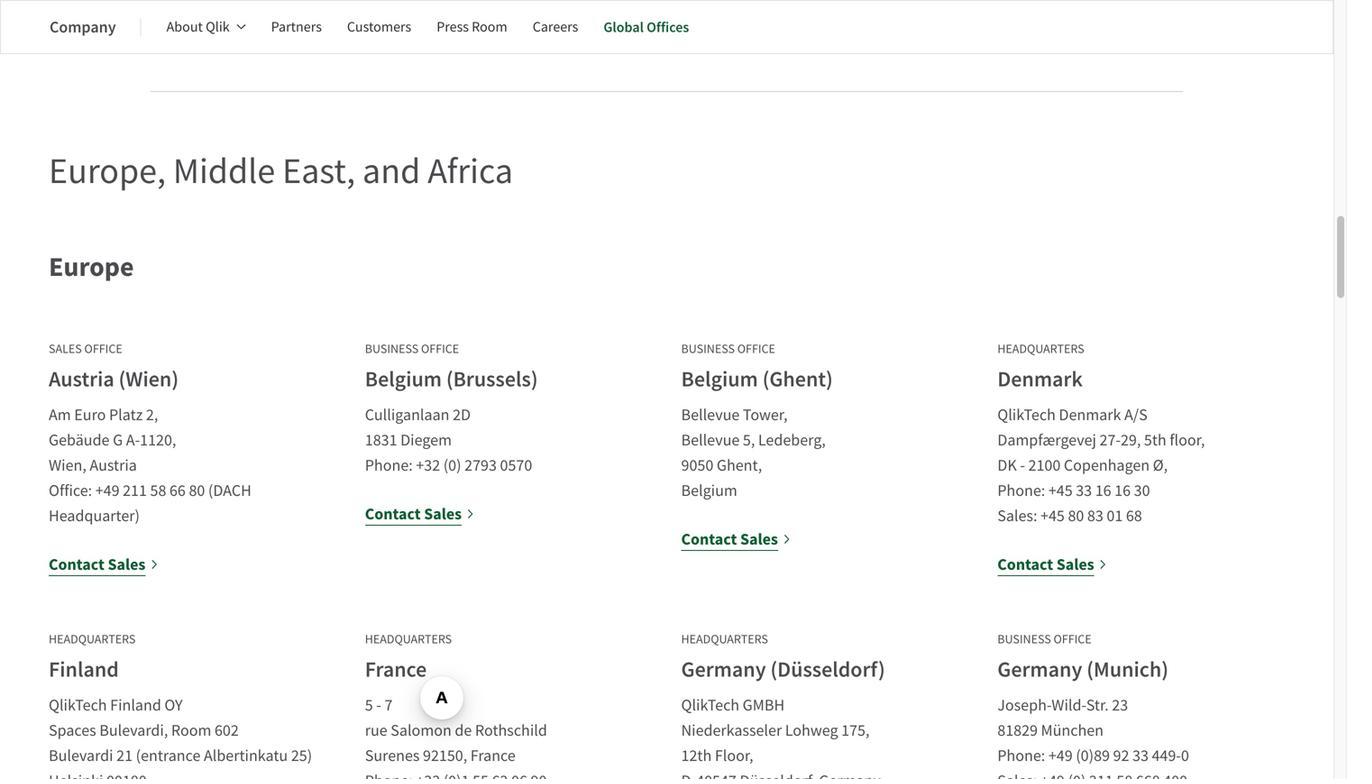 Task type: locate. For each thing, give the bounding box(es) containing it.
headquarters for finland
[[49, 631, 136, 648]]

denmark
[[998, 365, 1083, 394], [1059, 405, 1122, 425]]

room right press
[[472, 18, 508, 36]]

joseph-wild-str. 23 81829 münchen phone: +49 (0)89 92 33 449-0
[[998, 695, 1190, 766]]

business
[[365, 341, 419, 357], [681, 341, 735, 357], [998, 631, 1052, 648]]

denmark up 27-
[[1059, 405, 1122, 425]]

belgium inside bellevue tower, bellevue 5, ledeberg, 9050 ghent, belgium
[[681, 480, 738, 501]]

headquarters finland
[[49, 631, 136, 684]]

sales down 83
[[1057, 554, 1095, 576]]

sales down (0)
[[424, 503, 462, 525]]

1 vertical spatial france
[[471, 746, 516, 766]]

1 vertical spatial denmark
[[1059, 405, 1122, 425]]

qliktech up spaces
[[49, 695, 107, 716]]

80 inside qliktech denmark a/s dampfærgevej 27-29, 5th floor, dk - 2100 copenhagen ø, phone: +45 33 16 16 30 sales: +45 80 83 01 68
[[1068, 506, 1085, 526]]

about qlik
[[167, 18, 230, 36]]

denmark inside qliktech denmark a/s dampfærgevej 27-29, 5th floor, dk - 2100 copenhagen ø, phone: +45 33 16 16 30 sales: +45 80 83 01 68
[[1059, 405, 1122, 425]]

66
[[170, 480, 186, 501]]

wien,
[[49, 455, 86, 476]]

oy
[[165, 695, 183, 716]]

1120,
[[140, 430, 176, 451]]

1 vertical spatial +49
[[1049, 746, 1073, 766]]

33
[[1076, 480, 1092, 501], [1133, 746, 1149, 766]]

headquarter)
[[49, 506, 140, 526]]

office inside business office germany (munich)
[[1054, 631, 1092, 648]]

germany up joseph-
[[998, 656, 1083, 684]]

2 germany from the left
[[998, 656, 1083, 684]]

1 horizontal spatial +49
[[1049, 746, 1073, 766]]

+45 down the 2100
[[1049, 480, 1073, 501]]

contact sales for (brussels)
[[365, 503, 462, 525]]

01
[[1107, 506, 1123, 526]]

0 vertical spatial france
[[365, 656, 427, 684]]

finland up spaces
[[49, 656, 119, 684]]

1 vertical spatial finland
[[110, 695, 161, 716]]

office inside business office belgium (ghent)
[[738, 341, 776, 357]]

1 vertical spatial -
[[376, 695, 381, 716]]

5 - 7 rue salomon de rothschild surenes 92150, france
[[365, 695, 547, 766]]

tower,
[[743, 405, 788, 425]]

0 horizontal spatial qliktech
[[49, 695, 107, 716]]

68
[[1127, 506, 1143, 526]]

bellevue tower, bellevue 5, ledeberg, 9050 ghent, belgium
[[681, 405, 826, 501]]

contact sales link
[[49, 8, 159, 33], [365, 502, 476, 527], [681, 527, 792, 552], [49, 552, 159, 577], [998, 552, 1108, 577]]

175,
[[842, 720, 870, 741]]

0 vertical spatial -
[[1020, 455, 1026, 476]]

qliktech denmark a/s dampfærgevej 27-29, 5th floor, dk - 2100 copenhagen ø, phone: +45 33 16 16 30 sales: +45 80 83 01 68
[[998, 405, 1205, 526]]

finland for qliktech
[[110, 695, 161, 716]]

1 bellevue from the top
[[681, 405, 740, 425]]

16 left 30
[[1115, 480, 1131, 501]]

30
[[1134, 480, 1151, 501]]

qliktech up dampfærgevej
[[998, 405, 1056, 425]]

16
[[1096, 480, 1112, 501], [1115, 480, 1131, 501]]

0 horizontal spatial -
[[376, 695, 381, 716]]

1 vertical spatial 33
[[1133, 746, 1149, 766]]

de
[[455, 720, 472, 741]]

office inside "business office belgium (brussels)"
[[421, 341, 459, 357]]

0570
[[500, 455, 532, 476]]

0 horizontal spatial france
[[365, 656, 427, 684]]

1 horizontal spatial 80
[[1068, 506, 1085, 526]]

1 horizontal spatial -
[[1020, 455, 1026, 476]]

denmark inside headquarters denmark
[[998, 365, 1083, 394]]

global offices link
[[604, 5, 689, 49]]

office:
[[49, 480, 92, 501]]

sales left "about"
[[108, 10, 146, 32]]

1 germany from the left
[[681, 656, 766, 684]]

33 right 92
[[1133, 746, 1149, 766]]

finland inside qliktech finland oy spaces bulevardi, room 602 bulevardi 21 (entrance albertinkatu 25)
[[110, 695, 161, 716]]

surenes
[[365, 746, 420, 766]]

sales up am
[[49, 341, 82, 357]]

2 vertical spatial phone:
[[998, 746, 1046, 766]]

ø,
[[1153, 455, 1168, 476]]

france inside headquarters france
[[365, 656, 427, 684]]

finland inside headquarters finland
[[49, 656, 119, 684]]

25)
[[291, 746, 312, 766]]

headquarters for denmark
[[998, 341, 1085, 357]]

2 horizontal spatial business
[[998, 631, 1052, 648]]

gmbh
[[743, 695, 785, 716]]

phone: down 81829
[[998, 746, 1046, 766]]

0 vertical spatial denmark
[[998, 365, 1083, 394]]

contact for (brussels)
[[365, 503, 421, 525]]

-
[[1020, 455, 1026, 476], [376, 695, 381, 716]]

sales inside sales office austria (wien)
[[49, 341, 82, 357]]

am
[[49, 405, 71, 425]]

finland up bulevardi,
[[110, 695, 161, 716]]

france down the rothschild
[[471, 746, 516, 766]]

rothschild
[[475, 720, 547, 741]]

office for (wien)
[[84, 341, 122, 357]]

contact sales link down headquarter)
[[49, 552, 159, 577]]

sales for belgium (brussels)
[[424, 503, 462, 525]]

austria
[[49, 365, 114, 394], [90, 455, 137, 476]]

global offices
[[604, 18, 689, 37]]

germany inside headquarters germany (düsseldorf)
[[681, 656, 766, 684]]

1 vertical spatial phone:
[[998, 480, 1046, 501]]

phone: down 1831
[[365, 455, 413, 476]]

1 vertical spatial room
[[171, 720, 211, 741]]

business inside business office belgium (ghent)
[[681, 341, 735, 357]]

france up 7
[[365, 656, 427, 684]]

company menu bar
[[50, 5, 715, 49]]

2 horizontal spatial qliktech
[[998, 405, 1056, 425]]

qliktech for finland
[[49, 695, 107, 716]]

1 horizontal spatial 33
[[1133, 746, 1149, 766]]

phone: up sales:
[[998, 480, 1046, 501]]

germany
[[681, 656, 766, 684], [998, 656, 1083, 684]]

33 up 83
[[1076, 480, 1092, 501]]

+45 right sales:
[[1041, 506, 1065, 526]]

- inside '5 - 7 rue salomon de rothschild surenes 92150, france'
[[376, 695, 381, 716]]

+49 inside am euro platz 2, gebäude g a-1120, wien, austria office: +49 211 58 66 80 (dach headquarter)
[[95, 480, 120, 501]]

1 vertical spatial austria
[[90, 455, 137, 476]]

81829
[[998, 720, 1038, 741]]

1 horizontal spatial germany
[[998, 656, 1083, 684]]

- right '5'
[[376, 695, 381, 716]]

80 left 83
[[1068, 506, 1085, 526]]

partners link
[[271, 5, 322, 49]]

(dach
[[208, 480, 252, 501]]

1 horizontal spatial room
[[472, 18, 508, 36]]

- right dk
[[1020, 455, 1026, 476]]

office up the (wien)
[[84, 341, 122, 357]]

0 vertical spatial phone:
[[365, 455, 413, 476]]

office inside sales office austria (wien)
[[84, 341, 122, 357]]

dk
[[998, 455, 1017, 476]]

qliktech inside qliktech finland oy spaces bulevardi, room 602 bulevardi 21 (entrance albertinkatu 25)
[[49, 695, 107, 716]]

contact sales link down +32
[[365, 502, 476, 527]]

contact sales down +32
[[365, 503, 462, 525]]

g
[[113, 430, 123, 451]]

phone: inside the culliganlaan 2d 1831 diegem phone: +32 (0) 2793 0570
[[365, 455, 413, 476]]

2 16 from the left
[[1115, 480, 1131, 501]]

culliganlaan
[[365, 405, 450, 425]]

qliktech up the niederkasseler
[[681, 695, 740, 716]]

austria down "g"
[[90, 455, 137, 476]]

0 vertical spatial 80
[[189, 480, 205, 501]]

1 horizontal spatial qliktech
[[681, 695, 740, 716]]

belgium for belgium (brussels)
[[365, 365, 442, 394]]

belgium inside business office belgium (ghent)
[[681, 365, 758, 394]]

0 vertical spatial room
[[472, 18, 508, 36]]

belgium
[[365, 365, 442, 394], [681, 365, 758, 394], [681, 480, 738, 501]]

belgium up tower,
[[681, 365, 758, 394]]

+45
[[1049, 480, 1073, 501], [1041, 506, 1065, 526]]

sales:
[[998, 506, 1038, 526]]

27-
[[1100, 430, 1121, 451]]

austria up euro
[[49, 365, 114, 394]]

0 vertical spatial austria
[[49, 365, 114, 394]]

+49 down münchen
[[1049, 746, 1073, 766]]

a-
[[126, 430, 140, 451]]

+49 left 211
[[95, 480, 120, 501]]

contact sales for (wien)
[[49, 554, 146, 576]]

0 vertical spatial finland
[[49, 656, 119, 684]]

company
[[50, 16, 116, 38]]

sales office austria (wien)
[[49, 341, 179, 394]]

(brussels)
[[446, 365, 538, 394]]

+49 inside joseph-wild-str. 23 81829 münchen phone: +49 (0)89 92 33 449-0
[[1049, 746, 1073, 766]]

contact sales link down ghent,
[[681, 527, 792, 552]]

1 vertical spatial bellevue
[[681, 430, 740, 451]]

denmark for qliktech
[[1059, 405, 1122, 425]]

1 horizontal spatial 16
[[1115, 480, 1131, 501]]

contact sales down ghent,
[[681, 529, 778, 550]]

1 horizontal spatial business
[[681, 341, 735, 357]]

headquarters denmark
[[998, 341, 1085, 394]]

0 horizontal spatial room
[[171, 720, 211, 741]]

80
[[189, 480, 205, 501], [1068, 506, 1085, 526]]

belgium up culliganlaan
[[365, 365, 442, 394]]

qliktech inside qliktech gmbh niederkasseler lohweg 175, 12th floor,
[[681, 695, 740, 716]]

contact sales down headquarter)
[[49, 554, 146, 576]]

room inside qliktech finland oy spaces bulevardi, room 602 bulevardi 21 (entrance albertinkatu 25)
[[171, 720, 211, 741]]

room inside "link"
[[472, 18, 508, 36]]

2d
[[453, 405, 471, 425]]

contact for (wien)
[[49, 554, 105, 576]]

germany inside business office germany (munich)
[[998, 656, 1083, 684]]

contact sales link for (ghent)
[[681, 527, 792, 552]]

office up (munich)
[[1054, 631, 1092, 648]]

office up (brussels)
[[421, 341, 459, 357]]

+49
[[95, 480, 120, 501], [1049, 746, 1073, 766]]

customers
[[347, 18, 412, 36]]

qliktech for germany
[[681, 695, 740, 716]]

5,
[[743, 430, 755, 451]]

(düsseldorf)
[[771, 656, 886, 684]]

80 right 66
[[189, 480, 205, 501]]

(0)
[[444, 455, 461, 476]]

belgium inside "business office belgium (brussels)"
[[365, 365, 442, 394]]

office up '(ghent)'
[[738, 341, 776, 357]]

qliktech
[[998, 405, 1056, 425], [49, 695, 107, 716], [681, 695, 740, 716]]

and
[[363, 148, 421, 194]]

0 horizontal spatial 33
[[1076, 480, 1092, 501]]

str.
[[1087, 695, 1109, 716]]

contact sales link left "about"
[[49, 8, 159, 33]]

92
[[1114, 746, 1130, 766]]

1 vertical spatial 80
[[1068, 506, 1085, 526]]

headquarters inside headquarters germany (düsseldorf)
[[681, 631, 768, 648]]

room down oy
[[171, 720, 211, 741]]

press
[[437, 18, 469, 36]]

1 horizontal spatial france
[[471, 746, 516, 766]]

niederkasseler
[[681, 720, 782, 741]]

middle
[[173, 148, 275, 194]]

33 inside qliktech denmark a/s dampfærgevej 27-29, 5th floor, dk - 2100 copenhagen ø, phone: +45 33 16 16 30 sales: +45 80 83 01 68
[[1076, 480, 1092, 501]]

denmark up dampfærgevej
[[998, 365, 1083, 394]]

0 horizontal spatial business
[[365, 341, 419, 357]]

0 horizontal spatial 80
[[189, 480, 205, 501]]

sales down headquarter)
[[108, 554, 146, 576]]

ledeberg,
[[759, 430, 826, 451]]

0 vertical spatial +45
[[1049, 480, 1073, 501]]

0 horizontal spatial germany
[[681, 656, 766, 684]]

0 vertical spatial 33
[[1076, 480, 1092, 501]]

0 vertical spatial +49
[[95, 480, 120, 501]]

business inside "business office belgium (brussels)"
[[365, 341, 419, 357]]

sales down ghent,
[[741, 529, 778, 550]]

0 horizontal spatial 16
[[1096, 480, 1112, 501]]

0 vertical spatial bellevue
[[681, 405, 740, 425]]

business inside business office germany (munich)
[[998, 631, 1052, 648]]

16 down the copenhagen
[[1096, 480, 1112, 501]]

business office germany (munich)
[[998, 631, 1169, 684]]

belgium down 9050
[[681, 480, 738, 501]]

0 horizontal spatial +49
[[95, 480, 120, 501]]

germany up gmbh
[[681, 656, 766, 684]]

office for (munich)
[[1054, 631, 1092, 648]]



Task type: describe. For each thing, give the bounding box(es) containing it.
5
[[365, 695, 373, 716]]

contact sales for (ghent)
[[681, 529, 778, 550]]

contact sales link down sales:
[[998, 552, 1108, 577]]

phone: inside qliktech denmark a/s dampfærgevej 27-29, 5th floor, dk - 2100 copenhagen ø, phone: +45 33 16 16 30 sales: +45 80 83 01 68
[[998, 480, 1046, 501]]

austria inside sales office austria (wien)
[[49, 365, 114, 394]]

9050
[[681, 455, 714, 476]]

33 inside joseph-wild-str. 23 81829 münchen phone: +49 (0)89 92 33 449-0
[[1133, 746, 1149, 766]]

denmark for headquarters
[[998, 365, 1083, 394]]

about
[[167, 18, 203, 36]]

2100
[[1029, 455, 1061, 476]]

80 inside am euro platz 2, gebäude g a-1120, wien, austria office: +49 211 58 66 80 (dach headquarter)
[[189, 480, 205, 501]]

floor,
[[1170, 430, 1205, 451]]

(munich)
[[1087, 656, 1169, 684]]

qliktech finland oy spaces bulevardi, room 602 bulevardi 21 (entrance albertinkatu 25)
[[49, 695, 312, 766]]

diegem
[[401, 430, 452, 451]]

23
[[1112, 695, 1129, 716]]

sales for belgium (ghent)
[[741, 529, 778, 550]]

headquarters germany (düsseldorf)
[[681, 631, 886, 684]]

contact sales left "about"
[[49, 10, 146, 32]]

2 bellevue from the top
[[681, 430, 740, 451]]

press room link
[[437, 5, 508, 49]]

(wien)
[[119, 365, 179, 394]]

global
[[604, 18, 644, 37]]

europe, middle east, and africa
[[49, 148, 513, 194]]

(0)89
[[1076, 746, 1110, 766]]

2793
[[465, 455, 497, 476]]

spaces
[[49, 720, 96, 741]]

headquarters france
[[365, 631, 452, 684]]

qlik
[[206, 18, 230, 36]]

business office belgium (brussels)
[[365, 341, 538, 394]]

bulevardi,
[[99, 720, 168, 741]]

bulevardi
[[49, 746, 113, 766]]

office for (brussels)
[[421, 341, 459, 357]]

press room
[[437, 18, 508, 36]]

phone: inside joseph-wild-str. 23 81829 münchen phone: +49 (0)89 92 33 449-0
[[998, 746, 1046, 766]]

business for belgium (brussels)
[[365, 341, 419, 357]]

copenhagen
[[1064, 455, 1150, 476]]

qliktech inside qliktech denmark a/s dampfærgevej 27-29, 5th floor, dk - 2100 copenhagen ø, phone: +45 33 16 16 30 sales: +45 80 83 01 68
[[998, 405, 1056, 425]]

münchen
[[1041, 720, 1104, 741]]

careers
[[533, 18, 579, 36]]

austria inside am euro platz 2, gebäude g a-1120, wien, austria office: +49 211 58 66 80 (dach headquarter)
[[90, 455, 137, 476]]

sales for denmark
[[1057, 554, 1095, 576]]

contact sales link for (wien)
[[49, 552, 159, 577]]

euro
[[74, 405, 106, 425]]

wild-
[[1052, 695, 1087, 716]]

customers link
[[347, 5, 412, 49]]

(entrance
[[136, 746, 201, 766]]

am euro platz 2, gebäude g a-1120, wien, austria office: +49 211 58 66 80 (dach headquarter)
[[49, 405, 252, 526]]

5th
[[1145, 430, 1167, 451]]

albertinkatu
[[204, 746, 288, 766]]

contact sales down sales:
[[998, 554, 1095, 576]]

europe
[[49, 249, 134, 285]]

floor,
[[715, 746, 754, 766]]

+32
[[416, 455, 440, 476]]

europe,
[[49, 148, 166, 194]]

92150,
[[423, 746, 467, 766]]

ghent,
[[717, 455, 762, 476]]

602
[[215, 720, 239, 741]]

headquarters for germany
[[681, 631, 768, 648]]

contact for (ghent)
[[681, 529, 737, 550]]

qliktech gmbh niederkasseler lohweg 175, 12th floor,
[[681, 695, 870, 766]]

- inside qliktech denmark a/s dampfærgevej 27-29, 5th floor, dk - 2100 copenhagen ø, phone: +45 33 16 16 30 sales: +45 80 83 01 68
[[1020, 455, 1026, 476]]

joseph-
[[998, 695, 1052, 716]]

france inside '5 - 7 rue salomon de rothschild surenes 92150, france'
[[471, 746, 516, 766]]

1 16 from the left
[[1096, 480, 1112, 501]]

finland for headquarters
[[49, 656, 119, 684]]

sales for austria (wien)
[[108, 554, 146, 576]]

lohweg
[[785, 720, 838, 741]]

office for (ghent)
[[738, 341, 776, 357]]

offices
[[647, 18, 689, 37]]

business for belgium (ghent)
[[681, 341, 735, 357]]

449-
[[1152, 746, 1182, 766]]

7
[[385, 695, 393, 716]]

about qlik link
[[167, 5, 246, 49]]

platz
[[109, 405, 143, 425]]

29,
[[1121, 430, 1141, 451]]

business for germany (munich)
[[998, 631, 1052, 648]]

0
[[1182, 746, 1190, 766]]

rue
[[365, 720, 388, 741]]

dampfærgevej
[[998, 430, 1097, 451]]

culliganlaan 2d 1831 diegem phone: +32 (0) 2793 0570
[[365, 405, 532, 476]]

a/s
[[1125, 405, 1148, 425]]

(ghent)
[[763, 365, 833, 394]]

salomon
[[391, 720, 452, 741]]

east,
[[282, 148, 355, 194]]

belgium for belgium (ghent)
[[681, 365, 758, 394]]

africa
[[428, 148, 513, 194]]

1 vertical spatial +45
[[1041, 506, 1065, 526]]

2,
[[146, 405, 158, 425]]

partners
[[271, 18, 322, 36]]

headquarters for france
[[365, 631, 452, 648]]

1831
[[365, 430, 397, 451]]

12th
[[681, 746, 712, 766]]

21
[[116, 746, 133, 766]]

83
[[1088, 506, 1104, 526]]

contact sales link for (brussels)
[[365, 502, 476, 527]]



Task type: vqa. For each thing, say whether or not it's contained in the screenshot.
5,
yes



